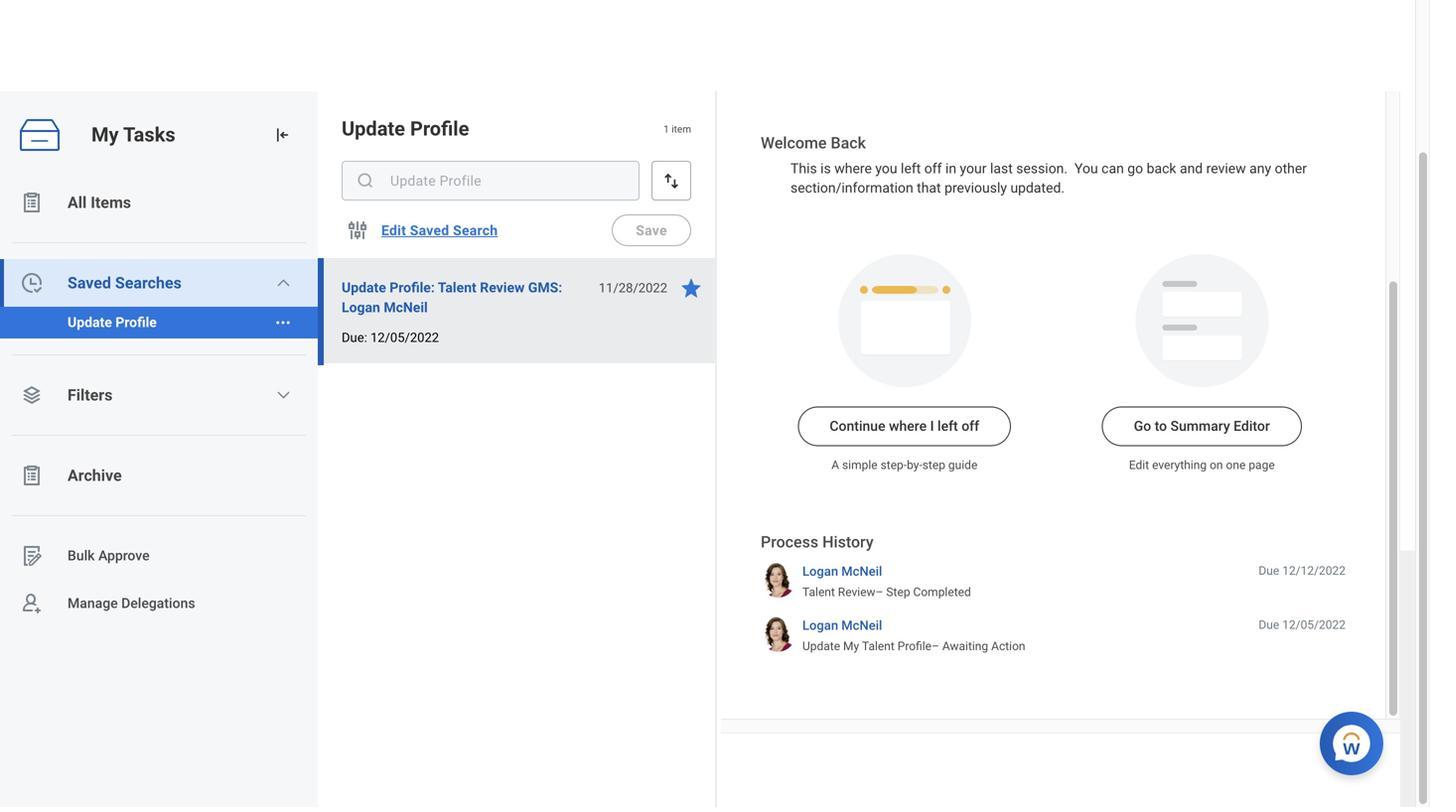 Task type: vqa. For each thing, say whether or not it's contained in the screenshot.
'off'
yes



Task type: describe. For each thing, give the bounding box(es) containing it.
process history
[[761, 533, 874, 552]]

logan mcneil for review
[[803, 564, 882, 579]]

edit for edit saved search
[[381, 222, 406, 239]]

go
[[1134, 418, 1152, 434]]

archive button
[[0, 452, 318, 500]]

sort image
[[662, 171, 681, 191]]

your
[[960, 160, 987, 177]]

items
[[91, 193, 131, 212]]

updated.
[[1011, 180, 1065, 196]]

bulk approve link
[[0, 532, 318, 580]]

review inside update profile: talent review gms: logan mcneil
[[480, 280, 525, 296]]

gms:
[[528, 280, 562, 296]]

due:
[[342, 330, 367, 345]]

talent for my
[[862, 640, 895, 653]]

due: 12/05/2022
[[342, 330, 439, 345]]

talent review – step completed
[[803, 585, 971, 599]]

chevron down image for saved searches
[[275, 275, 291, 291]]

12/05/2022 for due: 12/05/2022
[[370, 330, 439, 345]]

item
[[672, 123, 691, 135]]

manage delegations link
[[0, 580, 318, 628]]

1 item
[[664, 123, 691, 135]]

logan mcneil for my
[[803, 618, 882, 633]]

update profile inside update profile "button"
[[68, 314, 157, 331]]

logan for update my talent profile – awaiting action
[[803, 618, 838, 633]]

by-
[[907, 458, 923, 472]]

my tasks
[[91, 123, 175, 147]]

saved searches button
[[0, 259, 318, 307]]

update my talent profile – awaiting action
[[803, 640, 1026, 653]]

any
[[1250, 160, 1272, 177]]

configure image
[[346, 219, 370, 242]]

perspective image
[[20, 383, 44, 407]]

welcome
[[761, 134, 827, 153]]

this
[[791, 160, 817, 177]]

transformation import image
[[272, 125, 292, 145]]

update up search image
[[342, 117, 405, 141]]

none text field inside item list element
[[342, 161, 640, 201]]

process
[[761, 533, 819, 552]]

logan inside update profile: talent review gms: logan mcneil
[[342, 299, 380, 316]]

logan mcneil button for review
[[803, 563, 882, 580]]

mcneil for talent
[[842, 564, 882, 579]]

profile:
[[390, 280, 435, 296]]

on
[[1210, 458, 1223, 472]]

everything
[[1152, 458, 1207, 472]]

simple
[[842, 458, 878, 472]]

bulk
[[68, 548, 95, 564]]

edit for edit everything on one page
[[1129, 458, 1149, 472]]

continue where i left off button
[[798, 407, 1011, 446]]

update profile: talent review gms: logan mcneil button
[[342, 276, 588, 320]]

approve
[[98, 548, 150, 564]]

a simple step-by-step guide
[[832, 458, 978, 472]]

all
[[68, 193, 87, 212]]

archive
[[68, 466, 122, 485]]

my inside the process history region
[[843, 640, 859, 653]]

review inside the process history region
[[838, 585, 876, 599]]

talent for profile:
[[438, 280, 477, 296]]

clipboard image for archive
[[20, 464, 44, 488]]

off inside welcome back this is where you left off in your last session.  you can go back and review any other section/information that previously updated.
[[925, 160, 942, 177]]

to
[[1155, 418, 1167, 434]]

edit saved search button
[[373, 211, 506, 250]]

can go
[[1102, 160, 1143, 177]]

manage delegations
[[68, 596, 195, 612]]

edit saved search
[[381, 222, 498, 239]]

last
[[990, 160, 1013, 177]]

chevron down image for filters
[[275, 387, 291, 403]]

profile inside the process history region
[[898, 640, 932, 653]]

editor
[[1234, 418, 1270, 434]]

a
[[832, 458, 839, 472]]

summary
[[1171, 418, 1230, 434]]

back
[[1147, 160, 1177, 177]]

11/28/2022
[[599, 281, 668, 296]]

where inside welcome back this is where you left off in your last session.  you can go back and review any other section/information that previously updated.
[[835, 160, 872, 177]]



Task type: locate. For each thing, give the bounding box(es) containing it.
1 vertical spatial logan mcneil
[[803, 618, 882, 633]]

1 vertical spatial –
[[932, 640, 940, 653]]

0 horizontal spatial profile
[[115, 314, 157, 331]]

1 vertical spatial logan
[[803, 564, 838, 579]]

delegations
[[121, 596, 195, 612]]

rename image
[[20, 544, 44, 568]]

logan mcneil down history at the bottom right
[[803, 564, 882, 579]]

logan mcneil button for my
[[803, 617, 882, 634]]

where up section/information
[[835, 160, 872, 177]]

1 vertical spatial my
[[843, 640, 859, 653]]

all items
[[68, 193, 131, 212]]

0 vertical spatial logan mcneil button
[[803, 563, 882, 580]]

logan down process history
[[803, 564, 838, 579]]

1 logan mcneil button from the top
[[803, 563, 882, 580]]

1 horizontal spatial where
[[889, 418, 927, 434]]

update inside the process history region
[[803, 640, 840, 653]]

0 horizontal spatial off
[[925, 160, 942, 177]]

my tasks element
[[0, 91, 318, 808]]

chevron down image inside the saved searches 'dropdown button'
[[275, 275, 291, 291]]

clipboard image inside all items button
[[20, 191, 44, 215]]

update profile inside item list element
[[342, 117, 469, 141]]

review left step
[[838, 585, 876, 599]]

workday assistant region
[[1320, 704, 1392, 776]]

1 vertical spatial profile
[[115, 314, 157, 331]]

2 horizontal spatial profile
[[898, 640, 932, 653]]

0 vertical spatial profile
[[410, 117, 469, 141]]

saved right clock check icon
[[68, 274, 111, 293]]

12/12/2022
[[1283, 564, 1346, 578]]

due for due 12/12/2022
[[1259, 564, 1280, 578]]

step
[[923, 458, 946, 472]]

clipboard image left archive
[[20, 464, 44, 488]]

chevron down image down related actions image
[[275, 387, 291, 403]]

1 horizontal spatial 12/05/2022
[[1283, 618, 1346, 632]]

0 horizontal spatial left
[[901, 160, 921, 177]]

1
[[664, 123, 669, 135]]

1 vertical spatial talent
[[803, 585, 835, 599]]

0 vertical spatial mcneil
[[384, 299, 428, 316]]

session.
[[1016, 160, 1068, 177]]

due down 'due 12/12/2022'
[[1259, 618, 1280, 632]]

1 chevron down image from the top
[[275, 275, 291, 291]]

0 vertical spatial where
[[835, 160, 872, 177]]

1 horizontal spatial off
[[962, 418, 980, 434]]

update profile down saved searches
[[68, 314, 157, 331]]

saved inside 'dropdown button'
[[68, 274, 111, 293]]

go to summary editor
[[1134, 418, 1270, 434]]

1 horizontal spatial –
[[932, 640, 940, 653]]

1 horizontal spatial update profile
[[342, 117, 469, 141]]

off right i
[[962, 418, 980, 434]]

off left in
[[925, 160, 942, 177]]

1 logan mcneil from the top
[[803, 564, 882, 579]]

1 due from the top
[[1259, 564, 1280, 578]]

talent inside update profile: talent review gms: logan mcneil
[[438, 280, 477, 296]]

saved
[[410, 222, 449, 239], [68, 274, 111, 293]]

tasks
[[123, 123, 175, 147]]

i
[[930, 418, 934, 434]]

update down saved searches
[[68, 314, 112, 331]]

due for due 12/05/2022
[[1259, 618, 1280, 632]]

user plus image
[[20, 592, 44, 616]]

2 chevron down image from the top
[[275, 387, 291, 403]]

0 vertical spatial due
[[1259, 564, 1280, 578]]

left
[[901, 160, 921, 177], [938, 418, 958, 434]]

is
[[821, 160, 831, 177]]

profile inside "button"
[[115, 314, 157, 331]]

12/05/2022 inside item list element
[[370, 330, 439, 345]]

1 vertical spatial due
[[1259, 618, 1280, 632]]

0 horizontal spatial –
[[876, 585, 884, 599]]

2 vertical spatial mcneil
[[842, 618, 882, 633]]

0 horizontal spatial 12/05/2022
[[370, 330, 439, 345]]

update inside update profile: talent review gms: logan mcneil
[[342, 280, 386, 296]]

left right you
[[901, 160, 921, 177]]

update profile: talent review gms: logan mcneil
[[342, 280, 562, 316]]

review
[[480, 280, 525, 296], [838, 585, 876, 599]]

off
[[925, 160, 942, 177], [962, 418, 980, 434]]

1 vertical spatial saved
[[68, 274, 111, 293]]

saved left search
[[410, 222, 449, 239]]

2 vertical spatial logan
[[803, 618, 838, 633]]

2 clipboard image from the top
[[20, 464, 44, 488]]

awaiting
[[943, 640, 989, 653]]

0 vertical spatial my
[[91, 123, 119, 147]]

talent
[[438, 280, 477, 296], [803, 585, 835, 599], [862, 640, 895, 653]]

12/05/2022 right due:
[[370, 330, 439, 345]]

0 horizontal spatial talent
[[438, 280, 477, 296]]

1 vertical spatial 12/05/2022
[[1283, 618, 1346, 632]]

logan for talent review – step completed
[[803, 564, 838, 579]]

edit inside edit saved search button
[[381, 222, 406, 239]]

0 horizontal spatial update profile
[[68, 314, 157, 331]]

search
[[453, 222, 498, 239]]

chevron down image
[[275, 275, 291, 291], [275, 387, 291, 403]]

go to summary editor button
[[1102, 407, 1302, 446]]

bulk approve
[[68, 548, 150, 564]]

mcneil down profile:
[[384, 299, 428, 316]]

12/05/2022 inside the process history region
[[1283, 618, 1346, 632]]

action
[[991, 640, 1026, 653]]

that previously
[[917, 180, 1007, 196]]

save
[[636, 222, 667, 239]]

1 horizontal spatial profile
[[410, 117, 469, 141]]

0 vertical spatial review
[[480, 280, 525, 296]]

list
[[0, 179, 318, 628]]

1 horizontal spatial review
[[838, 585, 876, 599]]

my left the tasks
[[91, 123, 119, 147]]

logan
[[342, 299, 380, 316], [803, 564, 838, 579], [803, 618, 838, 633]]

manage
[[68, 596, 118, 612]]

1 horizontal spatial talent
[[803, 585, 835, 599]]

1 horizontal spatial saved
[[410, 222, 449, 239]]

section/information
[[791, 180, 914, 196]]

0 vertical spatial chevron down image
[[275, 275, 291, 291]]

2 logan mcneil from the top
[[803, 618, 882, 633]]

save button
[[612, 215, 691, 246]]

logan mcneil button
[[803, 563, 882, 580], [803, 617, 882, 634]]

0 vertical spatial clipboard image
[[20, 191, 44, 215]]

0 vertical spatial logan mcneil
[[803, 564, 882, 579]]

0 vertical spatial left
[[901, 160, 921, 177]]

1 vertical spatial mcneil
[[842, 564, 882, 579]]

filters button
[[0, 372, 318, 419]]

in
[[946, 160, 957, 177]]

1 vertical spatial where
[[889, 418, 927, 434]]

0 vertical spatial saved
[[410, 222, 449, 239]]

2 vertical spatial talent
[[862, 640, 895, 653]]

due left 12/12/2022
[[1259, 564, 1280, 578]]

– left step
[[876, 585, 884, 599]]

0 vertical spatial update profile
[[342, 117, 469, 141]]

due
[[1259, 564, 1280, 578], [1259, 618, 1280, 632]]

all items button
[[0, 179, 318, 226]]

0 horizontal spatial review
[[480, 280, 525, 296]]

saved inside button
[[410, 222, 449, 239]]

clipboard image inside archive button
[[20, 464, 44, 488]]

left right i
[[938, 418, 958, 434]]

talent down talent review – step completed at the right bottom of the page
[[862, 640, 895, 653]]

due 12/05/2022
[[1259, 618, 1346, 632]]

1 vertical spatial clipboard image
[[20, 464, 44, 488]]

history
[[823, 533, 874, 552]]

process history region
[[761, 532, 1346, 661]]

star image
[[679, 276, 703, 300]]

chevron down image inside filters dropdown button
[[275, 387, 291, 403]]

page
[[1249, 458, 1275, 472]]

mcneil down history at the bottom right
[[842, 564, 882, 579]]

logan down talent review – step completed at the right bottom of the page
[[803, 618, 838, 633]]

0 horizontal spatial saved
[[68, 274, 111, 293]]

1 clipboard image from the top
[[20, 191, 44, 215]]

update inside "button"
[[68, 314, 112, 331]]

– left awaiting
[[932, 640, 940, 653]]

other
[[1275, 160, 1307, 177]]

profile inside item list element
[[410, 117, 469, 141]]

logan mcneil down talent review – step completed at the right bottom of the page
[[803, 618, 882, 633]]

completed
[[913, 585, 971, 599]]

0 vertical spatial logan
[[342, 299, 380, 316]]

1 vertical spatial left
[[938, 418, 958, 434]]

1 horizontal spatial left
[[938, 418, 958, 434]]

edit
[[381, 222, 406, 239], [1129, 458, 1149, 472]]

1 vertical spatial off
[[962, 418, 980, 434]]

searches
[[115, 274, 182, 293]]

1 horizontal spatial my
[[843, 640, 859, 653]]

edit everything on one page
[[1129, 458, 1275, 472]]

1 vertical spatial edit
[[1129, 458, 1149, 472]]

search image
[[356, 171, 375, 191]]

off inside button
[[962, 418, 980, 434]]

logan up due:
[[342, 299, 380, 316]]

clock check image
[[20, 271, 44, 295]]

2 vertical spatial profile
[[898, 640, 932, 653]]

0 vertical spatial –
[[876, 585, 884, 599]]

guide
[[949, 458, 978, 472]]

0 vertical spatial off
[[925, 160, 942, 177]]

update profile up search image
[[342, 117, 469, 141]]

clipboard image for all items
[[20, 191, 44, 215]]

clipboard image
[[20, 191, 44, 215], [20, 464, 44, 488]]

mcneil
[[384, 299, 428, 316], [842, 564, 882, 579], [842, 618, 882, 633]]

None text field
[[342, 161, 640, 201]]

0 vertical spatial 12/05/2022
[[370, 330, 439, 345]]

edit right configure icon
[[381, 222, 406, 239]]

12/05/2022 for due 12/05/2022
[[1283, 618, 1346, 632]]

update down talent review – step completed at the right bottom of the page
[[803, 640, 840, 653]]

you
[[876, 160, 898, 177]]

update profile button
[[0, 307, 266, 339]]

continue where i left off
[[830, 418, 980, 434]]

and review
[[1180, 160, 1246, 177]]

left inside welcome back this is where you left off in your last session.  you can go back and review any other section/information that previously updated.
[[901, 160, 921, 177]]

1 vertical spatial review
[[838, 585, 876, 599]]

my down talent review – step completed at the right bottom of the page
[[843, 640, 859, 653]]

left inside button
[[938, 418, 958, 434]]

2 horizontal spatial talent
[[862, 640, 895, 653]]

step
[[886, 585, 910, 599]]

2 logan mcneil button from the top
[[803, 617, 882, 634]]

review left gms:
[[480, 280, 525, 296]]

mcneil down talent review – step completed at the right bottom of the page
[[842, 618, 882, 633]]

–
[[876, 585, 884, 599], [932, 640, 940, 653]]

my
[[91, 123, 119, 147], [843, 640, 859, 653]]

12/05/2022
[[370, 330, 439, 345], [1283, 618, 1346, 632]]

12/05/2022 down 12/12/2022
[[1283, 618, 1346, 632]]

logan mcneil button down history at the bottom right
[[803, 563, 882, 580]]

logan mcneil button down talent review – step completed at the right bottom of the page
[[803, 617, 882, 634]]

filters
[[68, 386, 113, 405]]

0 horizontal spatial my
[[91, 123, 119, 147]]

continue
[[830, 418, 886, 434]]

mcneil inside update profile: talent review gms: logan mcneil
[[384, 299, 428, 316]]

where left i
[[889, 418, 927, 434]]

where inside button
[[889, 418, 927, 434]]

chevron down image up related actions image
[[275, 275, 291, 291]]

0 vertical spatial edit
[[381, 222, 406, 239]]

step-
[[881, 458, 907, 472]]

due 12/12/2022
[[1259, 564, 1346, 578]]

1 vertical spatial chevron down image
[[275, 387, 291, 403]]

edit down the go
[[1129, 458, 1149, 472]]

clipboard image left all
[[20, 191, 44, 215]]

update profile
[[342, 117, 469, 141], [68, 314, 157, 331]]

0 horizontal spatial edit
[[381, 222, 406, 239]]

1 vertical spatial logan mcneil button
[[803, 617, 882, 634]]

back
[[831, 134, 866, 153]]

related actions image
[[274, 314, 292, 332]]

update
[[342, 117, 405, 141], [342, 280, 386, 296], [68, 314, 112, 331], [803, 640, 840, 653]]

profile
[[410, 117, 469, 141], [115, 314, 157, 331], [898, 640, 932, 653]]

logan mcneil
[[803, 564, 882, 579], [803, 618, 882, 633]]

list containing all items
[[0, 179, 318, 628]]

1 horizontal spatial edit
[[1129, 458, 1149, 472]]

talent right profile:
[[438, 280, 477, 296]]

mcneil for update
[[842, 618, 882, 633]]

2 due from the top
[[1259, 618, 1280, 632]]

one
[[1226, 458, 1246, 472]]

update left profile:
[[342, 280, 386, 296]]

talent down process history
[[803, 585, 835, 599]]

0 vertical spatial talent
[[438, 280, 477, 296]]

0 horizontal spatial where
[[835, 160, 872, 177]]

welcome back this is where you left off in your last session.  you can go back and review any other section/information that previously updated.
[[761, 134, 1311, 196]]

1 vertical spatial update profile
[[68, 314, 157, 331]]

item list element
[[318, 91, 717, 808]]

saved searches
[[68, 274, 182, 293]]



